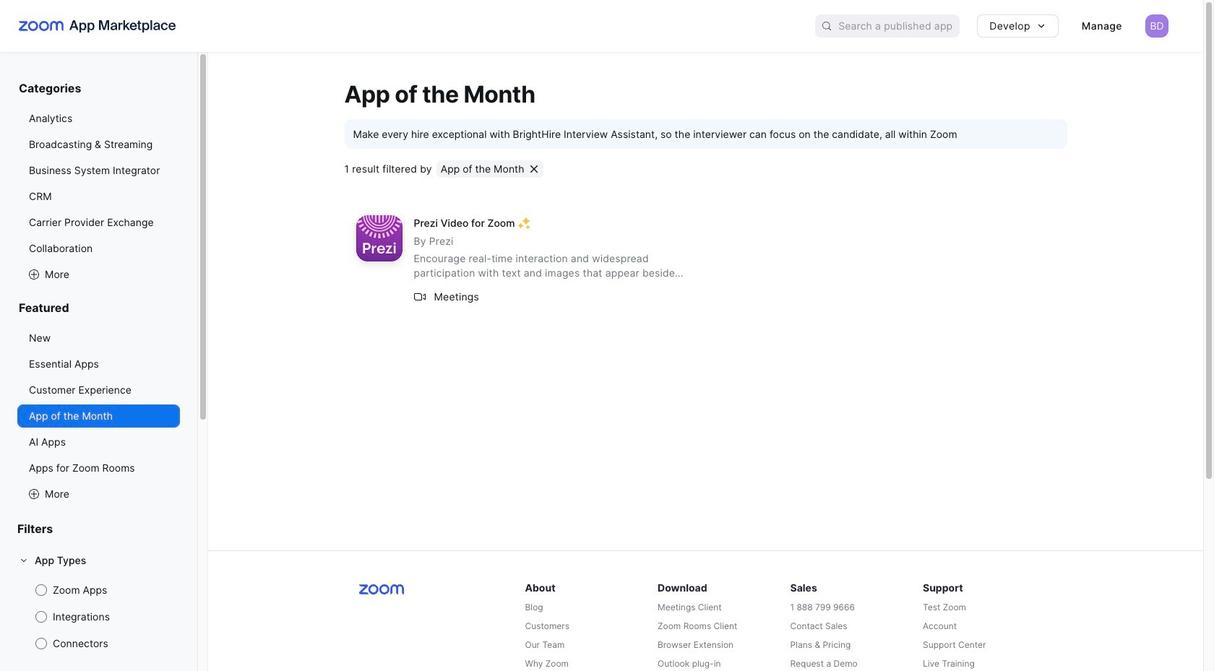 Task type: locate. For each thing, give the bounding box(es) containing it.
banner
[[0, 0, 1203, 52]]



Task type: describe. For each thing, give the bounding box(es) containing it.
search a published app element
[[815, 14, 960, 38]]

Search text field
[[838, 15, 960, 37]]

current user is barb dwyer element
[[1145, 14, 1169, 38]]



Task type: vqa. For each thing, say whether or not it's contained in the screenshot.
CALL inside the By Juniper Networks How's my Zoom call on Mist network?
no



